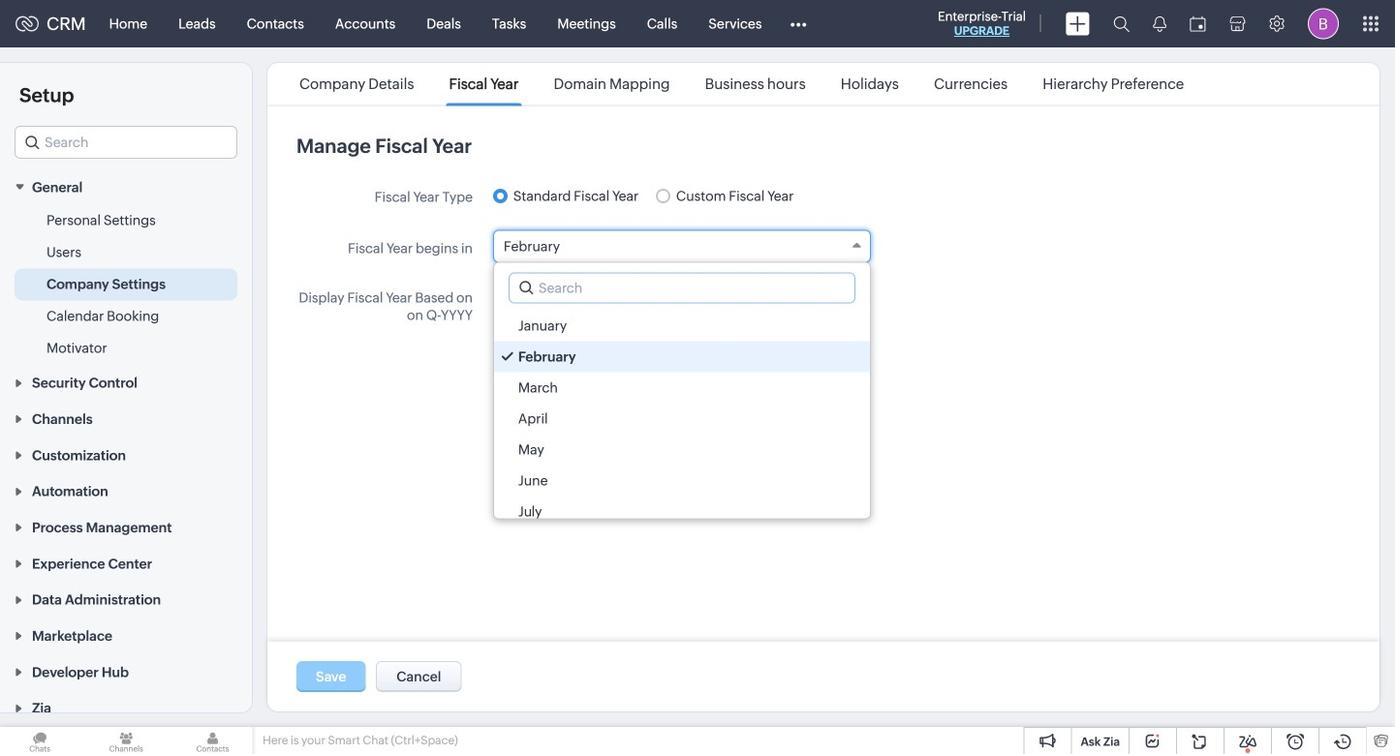 Task type: describe. For each thing, give the bounding box(es) containing it.
contacts image
[[173, 728, 253, 755]]

logo image
[[16, 16, 39, 31]]

profile image
[[1308, 8, 1339, 39]]

signals image
[[1153, 16, 1167, 32]]



Task type: locate. For each thing, give the bounding box(es) containing it.
signals element
[[1142, 0, 1178, 47]]

chats image
[[0, 728, 80, 755]]

list
[[282, 63, 1202, 105]]

region
[[0, 205, 252, 365]]

profile element
[[1297, 0, 1351, 47]]

list box
[[494, 306, 870, 528]]

Search text field
[[510, 274, 855, 303]]

None field
[[493, 230, 871, 263]]

channels image
[[86, 728, 166, 755]]



Task type: vqa. For each thing, say whether or not it's contained in the screenshot.
Search text field
yes



